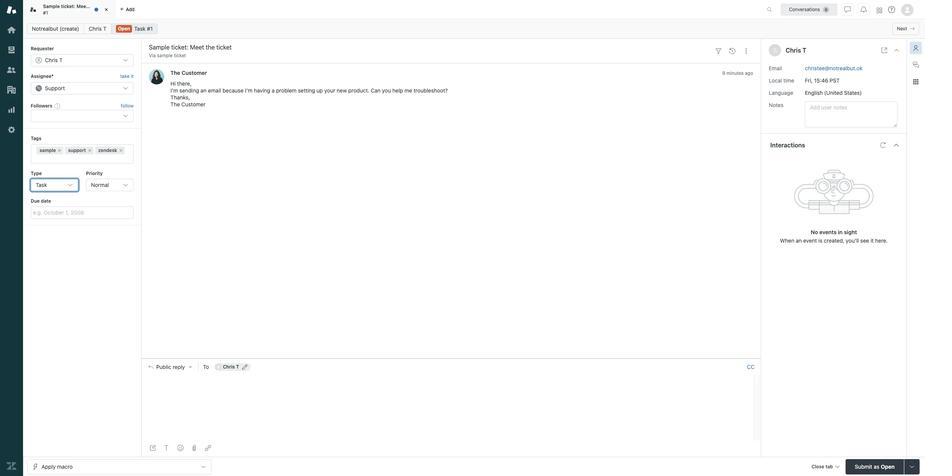 Task type: vqa. For each thing, say whether or not it's contained in the screenshot.
Your
yes



Task type: describe. For each thing, give the bounding box(es) containing it.
1 i'm from the left
[[171, 87, 178, 94]]

english (united states)
[[805, 89, 862, 96]]

get help image
[[889, 6, 896, 13]]

1 the from the top
[[171, 70, 180, 76]]

add
[[126, 6, 135, 12]]

you
[[382, 87, 391, 94]]

normal button
[[86, 179, 134, 191]]

public
[[156, 364, 171, 370]]

zendesk
[[98, 147, 117, 153]]

you'll
[[846, 237, 859, 244]]

your
[[324, 87, 335, 94]]

add link (cmd k) image
[[205, 445, 211, 451]]

language
[[769, 89, 794, 96]]

support
[[45, 85, 65, 91]]

customer inside hi there, i'm sending an email because i'm having a problem setting up your new product. can you help me troubleshoot? thanks, the customer
[[181, 101, 206, 108]]

pst
[[830, 77, 840, 84]]

avatar image
[[149, 69, 164, 85]]

help
[[393, 87, 403, 94]]

chris right the christee@notrealbut.ok icon on the left bottom of page
[[223, 364, 235, 370]]

notrealbut (create)
[[32, 25, 79, 32]]

notrealbut (create) button
[[27, 23, 84, 34]]

troubleshoot?
[[414, 87, 448, 94]]

notes
[[769, 102, 784, 108]]

local
[[769, 77, 782, 84]]

remove image for sample
[[57, 148, 62, 153]]

conversations button
[[781, 3, 838, 16]]

open inside secondary element
[[118, 26, 130, 31]]

(united
[[825, 89, 843, 96]]

chris t inside requester element
[[45, 57, 63, 64]]

close tab button
[[809, 459, 843, 476]]

to
[[203, 364, 209, 370]]

zendesk image
[[7, 461, 17, 471]]

date
[[41, 198, 51, 204]]

take it button
[[120, 73, 134, 81]]

events image
[[730, 48, 736, 54]]

close image inside "tab"
[[103, 6, 110, 13]]

up
[[317, 87, 323, 94]]

t inside secondary element
[[103, 25, 107, 32]]

followers
[[31, 103, 52, 109]]

insert emojis image
[[177, 445, 184, 451]]

views image
[[7, 45, 17, 55]]

sight
[[845, 229, 858, 235]]

cc button
[[747, 364, 755, 370]]

follow button
[[121, 103, 134, 109]]

there,
[[177, 80, 192, 87]]

type
[[31, 170, 42, 176]]

it inside no events in sight when an event is created, you'll see it here.
[[871, 237, 874, 244]]

Subject field
[[147, 43, 711, 52]]

#1 inside secondary element
[[147, 25, 153, 32]]

here.
[[876, 237, 888, 244]]

filter image
[[716, 48, 722, 54]]

0 horizontal spatial sample
[[40, 147, 56, 153]]

info on adding followers image
[[55, 103, 61, 109]]

button displays agent's chat status as invisible. image
[[845, 6, 851, 12]]

chris t right user image
[[786, 47, 807, 54]]

format text image
[[164, 445, 170, 451]]

christee@notrealbut.ok
[[805, 65, 863, 71]]

new
[[337, 87, 347, 94]]

email
[[208, 87, 221, 94]]

reporting image
[[7, 105, 17, 115]]

when
[[781, 237, 795, 244]]

public reply button
[[142, 359, 198, 375]]

is
[[819, 237, 823, 244]]

2 i'm from the left
[[245, 87, 253, 94]]

states)
[[845, 89, 862, 96]]

9
[[723, 70, 726, 76]]

Due date field
[[31, 207, 134, 219]]

1 horizontal spatial ticket
[[174, 53, 186, 58]]

notrealbut
[[32, 25, 58, 32]]

assignee*
[[31, 74, 54, 79]]

zendesk products image
[[877, 7, 883, 13]]

organizations image
[[7, 85, 17, 95]]

task button
[[31, 179, 78, 191]]

take it
[[120, 74, 134, 79]]

next button
[[893, 23, 920, 35]]

the customer link
[[171, 70, 207, 76]]

conversations
[[790, 6, 821, 12]]

because
[[223, 87, 244, 94]]

cc
[[747, 364, 755, 370]]

sample ticket: meet the ticket #1
[[43, 3, 111, 16]]

the
[[89, 3, 97, 9]]

interactions
[[771, 142, 806, 148]]

tags
[[31, 136, 41, 141]]

event
[[804, 237, 817, 244]]

thanks,
[[171, 94, 190, 101]]

reply
[[173, 364, 185, 370]]

user image
[[773, 48, 778, 53]]

ticket actions image
[[744, 48, 750, 54]]



Task type: locate. For each thing, give the bounding box(es) containing it.
chris down requester
[[45, 57, 58, 64]]

1 vertical spatial task
[[36, 182, 47, 188]]

9 minutes ago
[[723, 70, 754, 76]]

due
[[31, 198, 40, 204]]

created,
[[824, 237, 845, 244]]

a
[[272, 87, 275, 94]]

1 vertical spatial customer
[[181, 101, 206, 108]]

ticket inside sample ticket: meet the ticket #1
[[98, 3, 111, 9]]

1 horizontal spatial i'm
[[245, 87, 253, 94]]

no events in sight when an event is created, you'll see it here.
[[781, 229, 888, 244]]

#1 down sample
[[43, 10, 48, 16]]

0 vertical spatial it
[[131, 74, 134, 79]]

sample
[[43, 3, 60, 9]]

can
[[371, 87, 381, 94]]

0 vertical spatial an
[[201, 87, 207, 94]]

secondary element
[[23, 21, 926, 36]]

take
[[120, 74, 130, 79]]

chris t inside secondary element
[[89, 25, 107, 32]]

submit
[[855, 463, 873, 470]]

edit user image
[[242, 364, 248, 370]]

0 horizontal spatial i'm
[[171, 87, 178, 94]]

via sample ticket
[[149, 53, 186, 58]]

chris right user image
[[786, 47, 802, 54]]

an inside no events in sight when an event is created, you'll see it here.
[[796, 237, 802, 244]]

0 vertical spatial task
[[134, 25, 146, 32]]

open right as
[[881, 463, 895, 470]]

apps image
[[913, 79, 920, 85]]

main element
[[0, 0, 23, 476]]

zendesk support image
[[7, 5, 17, 15]]

email
[[769, 65, 783, 71]]

tab
[[23, 0, 115, 19]]

sample down "tags"
[[40, 147, 56, 153]]

due date
[[31, 198, 51, 204]]

1 horizontal spatial remove image
[[119, 148, 123, 153]]

see
[[861, 237, 870, 244]]

having
[[254, 87, 270, 94]]

apply
[[41, 463, 56, 470]]

i'm
[[171, 87, 178, 94], [245, 87, 253, 94]]

2 remove image from the left
[[119, 148, 123, 153]]

remove image
[[87, 148, 92, 153]]

customers image
[[7, 65, 17, 75]]

fri, 15:46 pst
[[805, 77, 840, 84]]

ticket
[[98, 3, 111, 9], [174, 53, 186, 58]]

open left task #1 at left
[[118, 26, 130, 31]]

it
[[131, 74, 134, 79], [871, 237, 874, 244]]

chris down the
[[89, 25, 102, 32]]

christee@notrealbut.ok image
[[215, 364, 222, 370]]

0 vertical spatial sample
[[157, 53, 173, 58]]

1 vertical spatial ticket
[[174, 53, 186, 58]]

0 horizontal spatial #1
[[43, 10, 48, 16]]

0 vertical spatial the
[[171, 70, 180, 76]]

1 vertical spatial an
[[796, 237, 802, 244]]

ticket right the
[[98, 3, 111, 9]]

#1 up via
[[147, 25, 153, 32]]

the customer
[[171, 70, 207, 76]]

task down add
[[134, 25, 146, 32]]

1 vertical spatial #1
[[147, 25, 153, 32]]

#1
[[43, 10, 48, 16], [147, 25, 153, 32]]

an left event
[[796, 237, 802, 244]]

the up hi
[[171, 70, 180, 76]]

chris inside requester element
[[45, 57, 58, 64]]

i'm down hi
[[171, 87, 178, 94]]

local time
[[769, 77, 795, 84]]

add button
[[115, 0, 139, 19]]

1 vertical spatial it
[[871, 237, 874, 244]]

task for task #1
[[134, 25, 146, 32]]

remove image left support
[[57, 148, 62, 153]]

requester element
[[31, 54, 134, 67]]

requester
[[31, 46, 54, 51]]

as
[[874, 463, 880, 470]]

in
[[839, 229, 843, 235]]

it right the take
[[131, 74, 134, 79]]

task down type
[[36, 182, 47, 188]]

1 remove image from the left
[[57, 148, 62, 153]]

1 horizontal spatial an
[[796, 237, 802, 244]]

ticket:
[[61, 3, 75, 9]]

tabs tab list
[[23, 0, 759, 19]]

i'm left having
[[245, 87, 253, 94]]

t
[[103, 25, 107, 32], [803, 47, 807, 54], [59, 57, 63, 64], [236, 364, 239, 370]]

close image right the
[[103, 6, 110, 13]]

apply macro
[[41, 463, 73, 470]]

an left the email
[[201, 87, 207, 94]]

sample right via
[[157, 53, 173, 58]]

followers element
[[31, 110, 134, 122]]

chris inside secondary element
[[89, 25, 102, 32]]

notifications image
[[861, 6, 867, 12]]

public reply
[[156, 364, 185, 370]]

an
[[201, 87, 207, 94], [796, 237, 802, 244]]

setting
[[298, 87, 315, 94]]

english
[[805, 89, 823, 96]]

displays possible ticket submission types image
[[910, 464, 916, 470]]

1 vertical spatial the
[[171, 101, 180, 108]]

1 horizontal spatial #1
[[147, 25, 153, 32]]

task for task
[[36, 182, 47, 188]]

tab containing sample ticket: meet the ticket
[[23, 0, 115, 19]]

hide composer image
[[448, 356, 454, 362]]

the inside hi there, i'm sending an email because i'm having a problem setting up your new product. can you help me troubleshoot? thanks, the customer
[[171, 101, 180, 108]]

hi
[[171, 80, 176, 87]]

admin image
[[7, 125, 17, 135]]

open
[[118, 26, 130, 31], [881, 463, 895, 470]]

chris t
[[89, 25, 107, 32], [786, 47, 807, 54], [45, 57, 63, 64], [223, 364, 239, 370]]

chris t link
[[84, 23, 112, 34]]

1 vertical spatial open
[[881, 463, 895, 470]]

Add user notes text field
[[805, 101, 898, 127]]

remove image
[[57, 148, 62, 153], [119, 148, 123, 153]]

chris t down the
[[89, 25, 107, 32]]

1 horizontal spatial task
[[134, 25, 146, 32]]

1 horizontal spatial close image
[[894, 47, 900, 53]]

the down thanks,
[[171, 101, 180, 108]]

normal
[[91, 182, 109, 188]]

0 horizontal spatial an
[[201, 87, 207, 94]]

events
[[820, 229, 837, 235]]

0 vertical spatial close image
[[103, 6, 110, 13]]

0 vertical spatial ticket
[[98, 3, 111, 9]]

1 vertical spatial close image
[[894, 47, 900, 53]]

#1 inside sample ticket: meet the ticket #1
[[43, 10, 48, 16]]

0 horizontal spatial ticket
[[98, 3, 111, 9]]

it right see
[[871, 237, 874, 244]]

0 horizontal spatial open
[[118, 26, 130, 31]]

draft mode image
[[150, 445, 156, 451]]

product.
[[349, 87, 370, 94]]

problem
[[276, 87, 297, 94]]

remove image right zendesk
[[119, 148, 123, 153]]

1 horizontal spatial sample
[[157, 53, 173, 58]]

close tab
[[812, 464, 833, 470]]

0 vertical spatial #1
[[43, 10, 48, 16]]

customer up the there,
[[182, 70, 207, 76]]

time
[[784, 77, 795, 84]]

assignee* element
[[31, 82, 134, 94]]

get started image
[[7, 25, 17, 35]]

chris t right the christee@notrealbut.ok icon on the left bottom of page
[[223, 364, 239, 370]]

1 horizontal spatial open
[[881, 463, 895, 470]]

support
[[68, 147, 86, 153]]

minutes
[[727, 70, 744, 76]]

1 vertical spatial sample
[[40, 147, 56, 153]]

2 the from the top
[[171, 101, 180, 108]]

via
[[149, 53, 156, 58]]

0 vertical spatial customer
[[182, 70, 207, 76]]

task inside secondary element
[[134, 25, 146, 32]]

meet
[[77, 3, 88, 9]]

close image right view more details image
[[894, 47, 900, 53]]

priority
[[86, 170, 103, 176]]

next
[[898, 26, 908, 31]]

customer down sending
[[181, 101, 206, 108]]

close
[[812, 464, 825, 470]]

0 horizontal spatial task
[[36, 182, 47, 188]]

me
[[405, 87, 412, 94]]

chris
[[89, 25, 102, 32], [786, 47, 802, 54], [45, 57, 58, 64], [223, 364, 235, 370]]

hi there, i'm sending an email because i'm having a problem setting up your new product. can you help me troubleshoot? thanks, the customer
[[171, 80, 448, 108]]

view more details image
[[882, 47, 888, 53]]

customer context image
[[913, 45, 920, 51]]

(create)
[[60, 25, 79, 32]]

0 vertical spatial open
[[118, 26, 130, 31]]

0 horizontal spatial close image
[[103, 6, 110, 13]]

an inside hi there, i'm sending an email because i'm having a problem setting up your new product. can you help me troubleshoot? thanks, the customer
[[201, 87, 207, 94]]

follow
[[121, 103, 134, 109]]

close image
[[103, 6, 110, 13], [894, 47, 900, 53]]

sending
[[180, 87, 199, 94]]

remove image for zendesk
[[119, 148, 123, 153]]

user image
[[774, 48, 777, 52]]

9 minutes ago text field
[[723, 70, 754, 76]]

task inside popup button
[[36, 182, 47, 188]]

0 horizontal spatial remove image
[[57, 148, 62, 153]]

macro
[[57, 463, 73, 470]]

ago
[[746, 70, 754, 76]]

it inside button
[[131, 74, 134, 79]]

add attachment image
[[191, 445, 197, 451]]

chris t down requester
[[45, 57, 63, 64]]

0 horizontal spatial it
[[131, 74, 134, 79]]

submit as open
[[855, 463, 895, 470]]

15:46
[[815, 77, 829, 84]]

ticket up the customer link
[[174, 53, 186, 58]]

fri,
[[805, 77, 813, 84]]

task #1
[[134, 25, 153, 32]]

1 horizontal spatial it
[[871, 237, 874, 244]]



